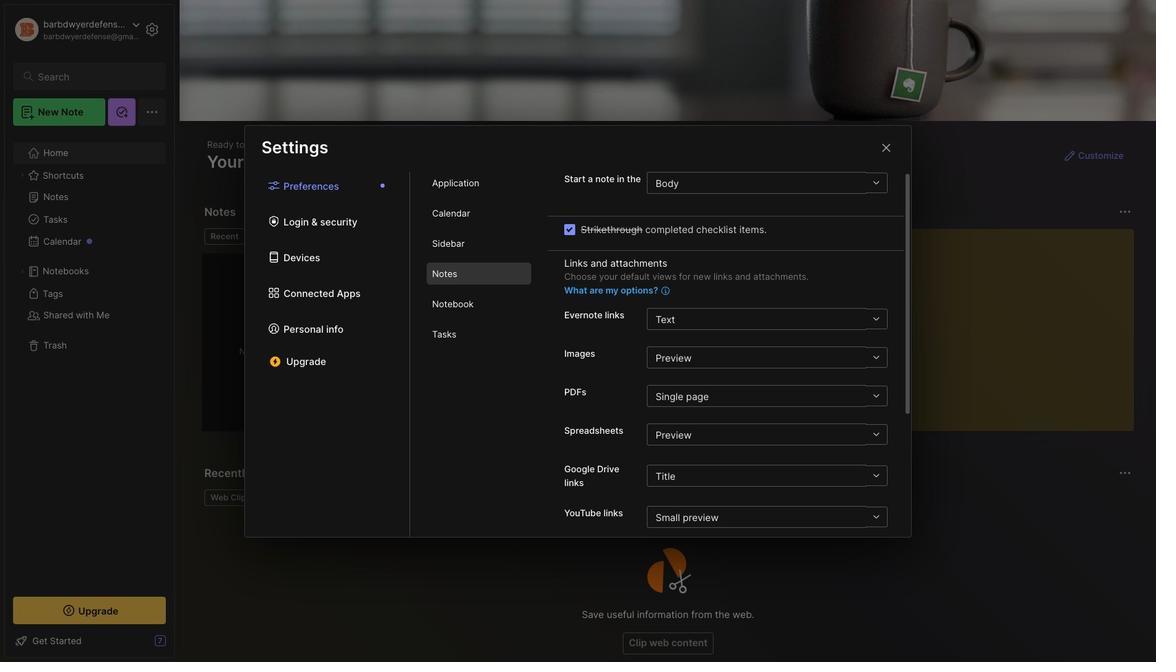 Task type: vqa. For each thing, say whether or not it's contained in the screenshot.
Home link
no



Task type: describe. For each thing, give the bounding box(es) containing it.
Search text field
[[38, 70, 154, 83]]

Choose default view option for YouTube links field
[[647, 507, 888, 529]]

Choose default view option for PDFs field
[[647, 385, 888, 408]]

none search field inside main element
[[38, 68, 154, 85]]

Choose default view option for Images field
[[647, 347, 888, 369]]

close image
[[878, 139, 895, 156]]

Choose default view option for Google Drive links field
[[647, 465, 888, 487]]

Select30 checkbox
[[564, 224, 575, 235]]



Task type: locate. For each thing, give the bounding box(es) containing it.
tab
[[427, 172, 531, 194], [427, 202, 531, 224], [204, 229, 245, 245], [250, 229, 306, 245], [427, 233, 531, 255], [427, 263, 531, 285], [427, 293, 531, 315], [427, 324, 531, 346], [204, 490, 257, 507]]

settings image
[[144, 21, 160, 38]]

tree
[[5, 134, 174, 585]]

None search field
[[38, 68, 154, 85]]

Choose default view option for Spreadsheets field
[[647, 424, 888, 446]]

Start a new note in the body or title. field
[[647, 172, 888, 194]]

Choose default view option for Evernote links field
[[647, 308, 888, 330]]

tree inside main element
[[5, 134, 174, 585]]

tab list
[[245, 172, 410, 537], [410, 172, 548, 537], [204, 229, 813, 245]]

Start writing… text field
[[847, 229, 1134, 421]]

expand notebooks image
[[18, 268, 26, 276]]

main element
[[0, 0, 179, 663]]



